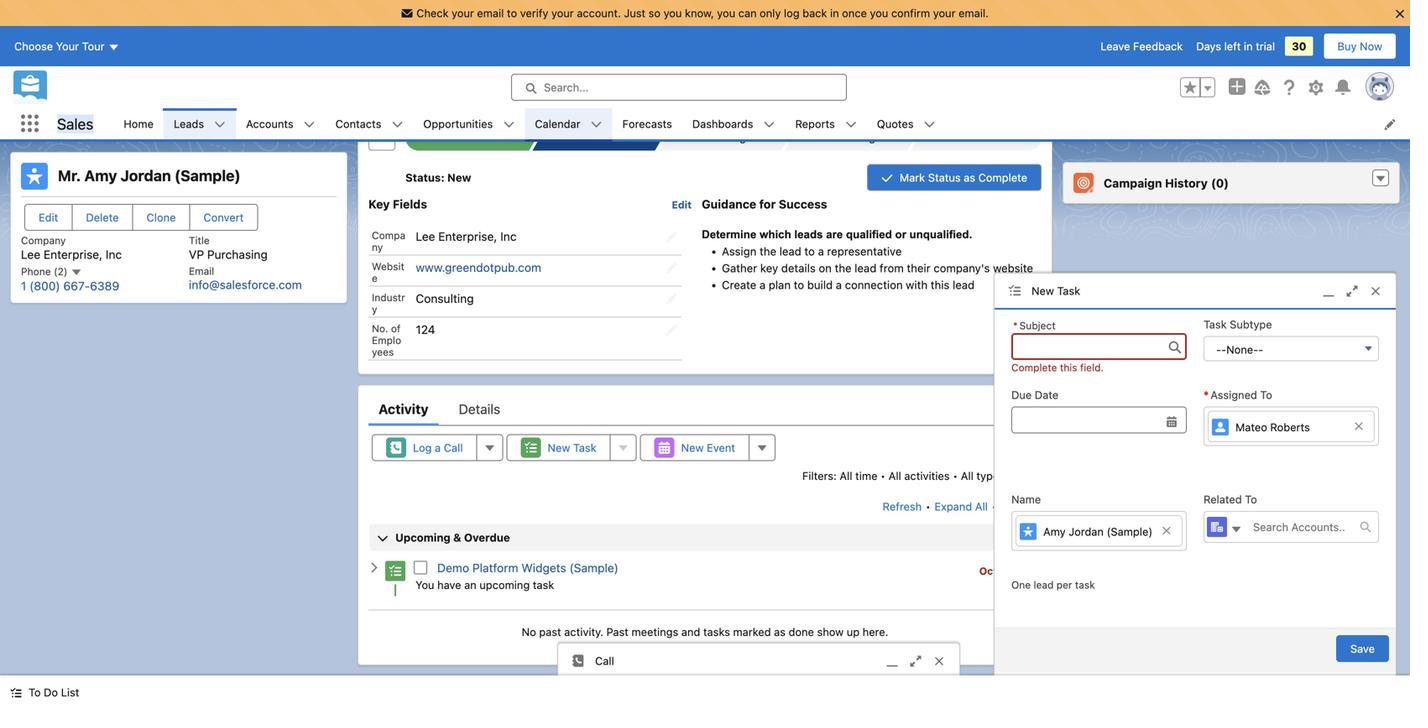 Task type: describe. For each thing, give the bounding box(es) containing it.
1 vertical spatial in
[[1244, 40, 1253, 53]]

0 vertical spatial in
[[830, 7, 839, 19]]

you
[[415, 579, 434, 591]]

text default image inside leads list item
[[214, 119, 226, 131]]

lee enterprise, inc
[[416, 229, 517, 243]]

quotes link
[[867, 108, 924, 139]]

now
[[1360, 40, 1382, 53]]

for
[[759, 197, 776, 211]]

quotes list item
[[867, 108, 946, 139]]

0 vertical spatial jordan
[[121, 167, 171, 185]]

calendar
[[535, 118, 580, 130]]

a up on
[[818, 244, 824, 258]]

text default image inside dashboards list item
[[763, 119, 775, 131]]

1 horizontal spatial task
[[1057, 285, 1080, 297]]

assign
[[722, 244, 757, 258]]

* for * subject
[[1013, 320, 1018, 332]]

connection
[[845, 278, 903, 291]]

and
[[681, 626, 700, 638]]

to for related to
[[1245, 493, 1257, 506]]

email info@salesforce.com
[[189, 265, 302, 292]]

just
[[624, 7, 646, 19]]

edit button
[[24, 204, 72, 231]]

date
[[1035, 389, 1059, 401]]

nurturing link
[[792, 124, 907, 151]]

status inside button
[[928, 171, 961, 184]]

calendar list item
[[525, 108, 612, 139]]

confirm
[[891, 7, 930, 19]]

leave feedback link
[[1101, 40, 1183, 53]]

1 your from the left
[[452, 7, 474, 19]]

(800)
[[29, 279, 60, 293]]

this inside determine which leads are qualified or unqualified. assign the lead to a representative gather key details on the lead from their company's website create a plan to build a connection with this lead
[[931, 278, 950, 291]]

1 (800) 667-6389
[[21, 279, 119, 293]]

buy now
[[1338, 40, 1382, 53]]

accounts link
[[236, 108, 304, 139]]

account.
[[577, 7, 621, 19]]

new inside path options list box
[[588, 131, 610, 144]]

build
[[807, 278, 833, 291]]

days
[[1196, 40, 1221, 53]]

clone button
[[132, 204, 190, 231]]

as inside 'mark status as complete' button
[[964, 171, 975, 184]]

gather
[[722, 261, 757, 275]]

days left in trial
[[1196, 40, 1275, 53]]

converted
[[949, 131, 1002, 144]]

none text field inside new task dialog
[[1011, 407, 1187, 434]]

all right time at the right of page
[[889, 469, 901, 482]]

refresh button
[[882, 493, 923, 520]]

• right time at the right of page
[[881, 469, 886, 482]]

company
[[21, 235, 66, 246]]

company lee enterprise, inc
[[21, 235, 122, 261]]

their
[[907, 261, 931, 275]]

text default image inside calendar list item
[[591, 119, 602, 131]]

1 horizontal spatial inc
[[500, 229, 517, 243]]

have
[[437, 579, 461, 591]]

contacts list item
[[325, 108, 413, 139]]

3 - from the left
[[1258, 343, 1263, 356]]

or
[[895, 228, 906, 241]]

info@salesforce.com
[[189, 278, 302, 292]]

dashboards
[[692, 118, 753, 130]]

purchasing
[[207, 247, 268, 261]]

choose your tour
[[14, 40, 104, 53]]

websit
[[372, 260, 404, 272]]

no. of emplo yees
[[372, 323, 401, 358]]

view all link
[[1000, 493, 1042, 520]]

lead down company's
[[953, 278, 975, 291]]

leave
[[1101, 40, 1130, 53]]

which
[[760, 228, 791, 241]]

task inside dialog
[[1075, 579, 1095, 591]]

details link
[[459, 392, 500, 426]]

website
[[993, 261, 1033, 275]]

1 horizontal spatial edit
[[672, 199, 692, 211]]

buy now button
[[1323, 33, 1397, 60]]

new inside new event button
[[681, 441, 704, 454]]

mark status as complete button
[[867, 164, 1042, 191]]

guidance for success
[[702, 197, 827, 211]]

list containing home
[[114, 108, 1410, 139]]

enterprise, inside company lee enterprise, inc
[[44, 247, 102, 261]]

log a call button
[[372, 434, 477, 461]]

expand all button
[[934, 493, 989, 520]]

inc inside company lee enterprise, inc
[[106, 247, 122, 261]]

email
[[477, 7, 504, 19]]

lead up details
[[779, 244, 801, 258]]

0 horizontal spatial as
[[774, 626, 786, 638]]

vp
[[189, 247, 204, 261]]

amy inside 'amy jordan (sample)' link
[[1043, 526, 1066, 538]]

lead image
[[21, 163, 48, 190]]

related to
[[1204, 493, 1257, 506]]

convert button
[[189, 204, 258, 231]]

search... button
[[511, 74, 847, 101]]

log
[[413, 441, 432, 454]]

all left the 'types'
[[961, 469, 974, 482]]

contacts
[[335, 118, 381, 130]]

none-
[[1226, 343, 1258, 356]]

save
[[1350, 643, 1375, 655]]

0 vertical spatial the
[[760, 244, 776, 258]]

a left plan
[[760, 278, 766, 291]]

task inside new task button
[[573, 441, 596, 454]]

667-
[[63, 279, 90, 293]]

search...
[[544, 81, 589, 94]]

show
[[817, 626, 844, 638]]

campaign history (0)
[[1104, 176, 1229, 190]]

* for *
[[1204, 389, 1209, 401]]

meetings
[[632, 626, 678, 638]]

1 horizontal spatial call
[[595, 655, 614, 667]]

2 vertical spatial to
[[794, 278, 804, 291]]

title
[[189, 235, 210, 246]]

new link
[[540, 124, 655, 151]]

new task dialog
[[994, 273, 1397, 676]]

are
[[826, 228, 843, 241]]

home link
[[114, 108, 164, 139]]

can
[[738, 7, 757, 19]]

unqualified.
[[909, 228, 972, 241]]

2 you from the left
[[717, 7, 735, 19]]

1 you from the left
[[664, 7, 682, 19]]

www.greendotpub.com link
[[416, 260, 541, 274]]

complete inside new task dialog
[[1011, 362, 1057, 374]]

save button
[[1336, 635, 1389, 662]]

this inside new task dialog
[[1060, 362, 1077, 374]]

text default image inside reports list item
[[845, 119, 857, 131]]

activity.
[[564, 626, 603, 638]]

3 your from the left
[[933, 7, 956, 19]]

reports link
[[785, 108, 845, 139]]



Task type: vqa. For each thing, say whether or not it's contained in the screenshot.
fifth text default icon from the right
no



Task type: locate. For each thing, give the bounding box(es) containing it.
* left the subject
[[1013, 320, 1018, 332]]

dashboards list item
[[682, 108, 785, 139]]

reports list item
[[785, 108, 867, 139]]

compa ny
[[372, 229, 405, 253]]

enterprise,
[[438, 229, 497, 243], [44, 247, 102, 261]]

new inside new task button
[[548, 441, 570, 454]]

check your email to verify your account. just so you know, you can only log back in once you confirm your email.
[[416, 7, 989, 19]]

in right the left
[[1244, 40, 1253, 53]]

6389
[[90, 279, 119, 293]]

to inside button
[[29, 686, 41, 699]]

Related To text field
[[1243, 512, 1360, 542]]

text default image inside contacts 'list item'
[[391, 119, 403, 131]]

log
[[784, 7, 800, 19]]

compa
[[372, 229, 405, 241]]

0 horizontal spatial the
[[760, 244, 776, 258]]

a right build
[[836, 278, 842, 291]]

opportunities
[[423, 118, 493, 130]]

lead left per
[[1034, 579, 1054, 591]]

to right related
[[1245, 493, 1257, 506]]

0 vertical spatial enterprise,
[[438, 229, 497, 243]]

no.
[[372, 323, 388, 334]]

leave feedback
[[1101, 40, 1183, 53]]

to down leads
[[804, 244, 815, 258]]

forecasts
[[622, 118, 672, 130]]

None text field
[[1011, 407, 1187, 434]]

verify
[[520, 7, 548, 19]]

1 vertical spatial to
[[804, 244, 815, 258]]

key fields
[[368, 197, 427, 211]]

1 horizontal spatial status
[[928, 171, 961, 184]]

0 horizontal spatial jordan
[[121, 167, 171, 185]]

event
[[707, 441, 735, 454]]

leads
[[174, 118, 204, 130]]

1 horizontal spatial task
[[1075, 579, 1095, 591]]

to for assigned to
[[1260, 389, 1272, 401]]

1 vertical spatial as
[[774, 626, 786, 638]]

call inside button
[[444, 441, 463, 454]]

the right on
[[835, 261, 852, 275]]

new inside new task dialog
[[1032, 285, 1054, 297]]

oct 25
[[979, 565, 1013, 577]]

1 horizontal spatial your
[[551, 7, 574, 19]]

1 horizontal spatial jordan
[[1069, 526, 1104, 538]]

as
[[964, 171, 975, 184], [774, 626, 786, 638]]

upcoming & overdue
[[395, 531, 510, 544]]

--none--
[[1216, 343, 1263, 356]]

1 vertical spatial inc
[[106, 247, 122, 261]]

your left email
[[452, 7, 474, 19]]

you
[[664, 7, 682, 19], [717, 7, 735, 19], [870, 7, 888, 19]]

(sample)
[[175, 167, 241, 185], [1107, 526, 1153, 538], [569, 561, 618, 575]]

- down the task subtype
[[1221, 343, 1226, 356]]

e
[[372, 272, 378, 284]]

all right view
[[1028, 500, 1041, 513]]

email
[[189, 265, 214, 277]]

task image
[[385, 561, 405, 581]]

trial
[[1256, 40, 1275, 53]]

0 vertical spatial amy
[[84, 167, 117, 185]]

* subject
[[1013, 320, 1056, 332]]

0 horizontal spatial your
[[452, 7, 474, 19]]

0 horizontal spatial to
[[29, 686, 41, 699]]

text default image
[[214, 119, 226, 131], [304, 119, 315, 131], [763, 119, 775, 131], [845, 119, 857, 131], [1360, 521, 1372, 533], [1231, 524, 1242, 536], [10, 687, 22, 699]]

edit up company
[[39, 211, 58, 224]]

an
[[464, 579, 477, 591]]

0 vertical spatial (sample)
[[175, 167, 241, 185]]

text default image inside to do list button
[[10, 687, 22, 699]]

edit inside button
[[39, 211, 58, 224]]

1 vertical spatial jordan
[[1069, 526, 1104, 538]]

all right expand
[[975, 500, 988, 513]]

0 vertical spatial new task
[[1032, 285, 1080, 297]]

task down widgets
[[533, 579, 554, 591]]

0 horizontal spatial task
[[573, 441, 596, 454]]

new task inside button
[[548, 441, 596, 454]]

status up the fields
[[405, 171, 441, 184]]

0 vertical spatial to
[[507, 7, 517, 19]]

details
[[459, 401, 500, 417]]

tour
[[82, 40, 104, 53]]

this
[[931, 278, 950, 291], [1060, 362, 1077, 374]]

your right verify
[[551, 7, 574, 19]]

on
[[819, 261, 832, 275]]

1 horizontal spatial the
[[835, 261, 852, 275]]

1 vertical spatial to
[[1245, 493, 1257, 506]]

0 horizontal spatial edit
[[39, 211, 58, 224]]

0 vertical spatial lee
[[416, 229, 435, 243]]

1
[[21, 279, 26, 293]]

your
[[452, 7, 474, 19], [551, 7, 574, 19], [933, 7, 956, 19]]

list
[[114, 108, 1410, 139]]

consulting
[[416, 291, 474, 305]]

of
[[391, 323, 401, 334]]

to right email
[[507, 7, 517, 19]]

related
[[1204, 493, 1242, 506]]

1 horizontal spatial in
[[1244, 40, 1253, 53]]

0 horizontal spatial status
[[405, 171, 441, 184]]

to left the do
[[29, 686, 41, 699]]

2 - from the left
[[1221, 343, 1226, 356]]

0 horizontal spatial this
[[931, 278, 950, 291]]

1 horizontal spatial this
[[1060, 362, 1077, 374]]

qualified
[[846, 228, 892, 241]]

one
[[1011, 579, 1031, 591]]

tab list
[[368, 392, 1042, 426]]

call down past
[[595, 655, 614, 667]]

jordan inside new task dialog
[[1069, 526, 1104, 538]]

0 horizontal spatial call
[[444, 441, 463, 454]]

enterprise, up www.greendotpub.com link
[[438, 229, 497, 243]]

mark
[[900, 171, 925, 184]]

opportunities list item
[[413, 108, 525, 139]]

inc up 6389
[[106, 247, 122, 261]]

1 task from the left
[[533, 579, 554, 591]]

0 horizontal spatial enterprise,
[[44, 247, 102, 261]]

edit left guidance on the top
[[672, 199, 692, 211]]

choose
[[14, 40, 53, 53]]

amy jordan (sample) link
[[1016, 515, 1183, 547]]

0 horizontal spatial new task
[[548, 441, 596, 454]]

accounts list item
[[236, 108, 325, 139]]

this left field.
[[1060, 362, 1077, 374]]

leads list item
[[164, 108, 236, 139]]

this right the with
[[931, 278, 950, 291]]

1 vertical spatial the
[[835, 261, 852, 275]]

2 task from the left
[[1075, 579, 1095, 591]]

accounts image
[[1207, 517, 1227, 537]]

1 horizontal spatial lee
[[416, 229, 435, 243]]

in right the back
[[830, 7, 839, 19]]

jordan up per
[[1069, 526, 1104, 538]]

past
[[539, 626, 561, 638]]

0 vertical spatial to
[[1260, 389, 1272, 401]]

to down details
[[794, 278, 804, 291]]

industr y
[[372, 291, 405, 315]]

1 vertical spatial complete
[[1011, 362, 1057, 374]]

due
[[1011, 389, 1032, 401]]

determine
[[702, 228, 756, 241]]

• right activities
[[953, 469, 958, 482]]

1 horizontal spatial new task
[[1032, 285, 1080, 297]]

1 vertical spatial amy
[[1043, 526, 1066, 538]]

2 horizontal spatial your
[[933, 7, 956, 19]]

to do list
[[29, 686, 79, 699]]

nurturing
[[827, 131, 875, 144]]

0 vertical spatial inc
[[500, 229, 517, 243]]

1 horizontal spatial to
[[1245, 493, 1257, 506]]

mateo roberts
[[1236, 421, 1310, 434]]

to do list button
[[0, 676, 89, 709]]

you left can
[[717, 7, 735, 19]]

(sample) for demo platform widgets (sample)
[[569, 561, 618, 575]]

lee inside company lee enterprise, inc
[[21, 247, 40, 261]]

- left none-
[[1216, 343, 1221, 356]]

know,
[[685, 7, 714, 19]]

3 you from the left
[[870, 7, 888, 19]]

None text field
[[1011, 333, 1187, 360]]

1 horizontal spatial (sample)
[[569, 561, 618, 575]]

text default image inside quotes list item
[[924, 119, 935, 131]]

• left expand
[[926, 500, 931, 513]]

2 vertical spatial (sample)
[[569, 561, 618, 575]]

0 vertical spatial task
[[1057, 285, 1080, 297]]

task
[[1057, 285, 1080, 297], [1204, 318, 1227, 331], [573, 441, 596, 454]]

1 horizontal spatial *
[[1204, 389, 1209, 401]]

complete up "due date"
[[1011, 362, 1057, 374]]

you right once
[[870, 7, 888, 19]]

1 vertical spatial lee
[[21, 247, 40, 261]]

1 horizontal spatial amy
[[1043, 526, 1066, 538]]

1 - from the left
[[1216, 343, 1221, 356]]

list
[[61, 686, 79, 699]]

lee down the fields
[[416, 229, 435, 243]]

task right per
[[1075, 579, 1095, 591]]

jordan up clone button
[[121, 167, 171, 185]]

2 vertical spatial to
[[29, 686, 41, 699]]

new task inside dialog
[[1032, 285, 1080, 297]]

1 vertical spatial new task
[[548, 441, 596, 454]]

* left assigned
[[1204, 389, 1209, 401]]

0 horizontal spatial (sample)
[[175, 167, 241, 185]]

dashboards link
[[682, 108, 763, 139]]

complete inside button
[[978, 171, 1027, 184]]

1 vertical spatial task
[[1204, 318, 1227, 331]]

status right mark
[[928, 171, 961, 184]]

you right the so
[[664, 7, 682, 19]]

• left view
[[992, 500, 997, 513]]

1 vertical spatial enterprise,
[[44, 247, 102, 261]]

you have an upcoming task
[[415, 579, 554, 591]]

1 vertical spatial this
[[1060, 362, 1077, 374]]

2 horizontal spatial to
[[1260, 389, 1272, 401]]

30
[[1292, 40, 1307, 53]]

0 vertical spatial *
[[1013, 320, 1018, 332]]

0 vertical spatial this
[[931, 278, 950, 291]]

0 horizontal spatial *
[[1013, 320, 1018, 332]]

a inside log a call button
[[435, 441, 441, 454]]

roberts
[[1270, 421, 1310, 434]]

1 vertical spatial (sample)
[[1107, 526, 1153, 538]]

assigned
[[1211, 389, 1257, 401]]

25
[[1000, 565, 1013, 577]]

new task button
[[507, 434, 611, 461]]

2 status from the left
[[928, 171, 961, 184]]

inc up www.greendotpub.com link
[[500, 229, 517, 243]]

working link
[[666, 124, 781, 151]]

0 horizontal spatial amy
[[84, 167, 117, 185]]

lead down representative at the right of page
[[855, 261, 877, 275]]

0 horizontal spatial lee
[[21, 247, 40, 261]]

mr. amy jordan (sample)
[[58, 167, 241, 185]]

1 horizontal spatial as
[[964, 171, 975, 184]]

choose your tour button
[[13, 33, 120, 60]]

0 horizontal spatial you
[[664, 7, 682, 19]]

path options list box
[[405, 124, 1042, 151]]

demo
[[437, 561, 469, 575]]

per
[[1057, 579, 1072, 591]]

as down converted link
[[964, 171, 975, 184]]

status : new
[[405, 171, 471, 184]]

1 vertical spatial call
[[595, 655, 614, 667]]

contacts link
[[325, 108, 391, 139]]

text default image inside accounts list item
[[304, 119, 315, 131]]

text default image inside phone (2) popup button
[[70, 267, 82, 278]]

new task
[[1032, 285, 1080, 297], [548, 441, 596, 454]]

1 vertical spatial *
[[1204, 389, 1209, 401]]

0 vertical spatial complete
[[978, 171, 1027, 184]]

(sample) for mr. amy jordan (sample)
[[175, 167, 241, 185]]

as left done
[[774, 626, 786, 638]]

the up key
[[760, 244, 776, 258]]

all
[[840, 469, 852, 482], [889, 469, 901, 482], [961, 469, 974, 482], [975, 500, 988, 513], [1028, 500, 1041, 513]]

call right log
[[444, 441, 463, 454]]

lee up phone
[[21, 247, 40, 261]]

success
[[779, 197, 827, 211]]

2 your from the left
[[551, 7, 574, 19]]

*
[[1013, 320, 1018, 332], [1204, 389, 1209, 401]]

- down subtype
[[1258, 343, 1263, 356]]

0 horizontal spatial inc
[[106, 247, 122, 261]]

text default image
[[391, 119, 403, 131], [503, 119, 515, 131], [591, 119, 602, 131], [924, 119, 935, 131], [1375, 173, 1387, 185], [70, 267, 82, 278], [368, 562, 380, 574]]

0 vertical spatial call
[[444, 441, 463, 454]]

your left email.
[[933, 7, 956, 19]]

feedback
[[1133, 40, 1183, 53]]

log a call
[[413, 441, 463, 454]]

2 vertical spatial task
[[573, 441, 596, 454]]

to
[[1260, 389, 1272, 401], [1245, 493, 1257, 506], [29, 686, 41, 699]]

phone
[[21, 266, 51, 277]]

(2)
[[54, 266, 67, 277]]

enterprise, up (2)
[[44, 247, 102, 261]]

(sample) inside new task dialog
[[1107, 526, 1153, 538]]

complete down converted
[[978, 171, 1027, 184]]

to right assigned
[[1260, 389, 1272, 401]]

text default image inside opportunities list item
[[503, 119, 515, 131]]

2 horizontal spatial you
[[870, 7, 888, 19]]

calendar link
[[525, 108, 591, 139]]

lead inside new task dialog
[[1034, 579, 1054, 591]]

all left time at the right of page
[[840, 469, 852, 482]]

clone
[[147, 211, 176, 224]]

1 status from the left
[[405, 171, 441, 184]]

2 horizontal spatial task
[[1204, 318, 1227, 331]]

so
[[649, 7, 661, 19]]

0 horizontal spatial in
[[830, 7, 839, 19]]

lee
[[416, 229, 435, 243], [21, 247, 40, 261]]

2 horizontal spatial (sample)
[[1107, 526, 1153, 538]]

a right log
[[435, 441, 441, 454]]

field.
[[1080, 362, 1104, 374]]

details
[[781, 261, 816, 275]]

opportunities link
[[413, 108, 503, 139]]

1 horizontal spatial enterprise,
[[438, 229, 497, 243]]

plan
[[769, 278, 791, 291]]

1 horizontal spatial you
[[717, 7, 735, 19]]

0 vertical spatial as
[[964, 171, 975, 184]]

name
[[1011, 493, 1041, 506]]

expand
[[935, 500, 972, 513]]

status
[[405, 171, 441, 184], [928, 171, 961, 184]]

0 horizontal spatial task
[[533, 579, 554, 591]]

forecasts link
[[612, 108, 682, 139]]

group
[[1180, 77, 1215, 97]]

tab list containing activity
[[368, 392, 1042, 426]]

emplo
[[372, 334, 401, 346]]



